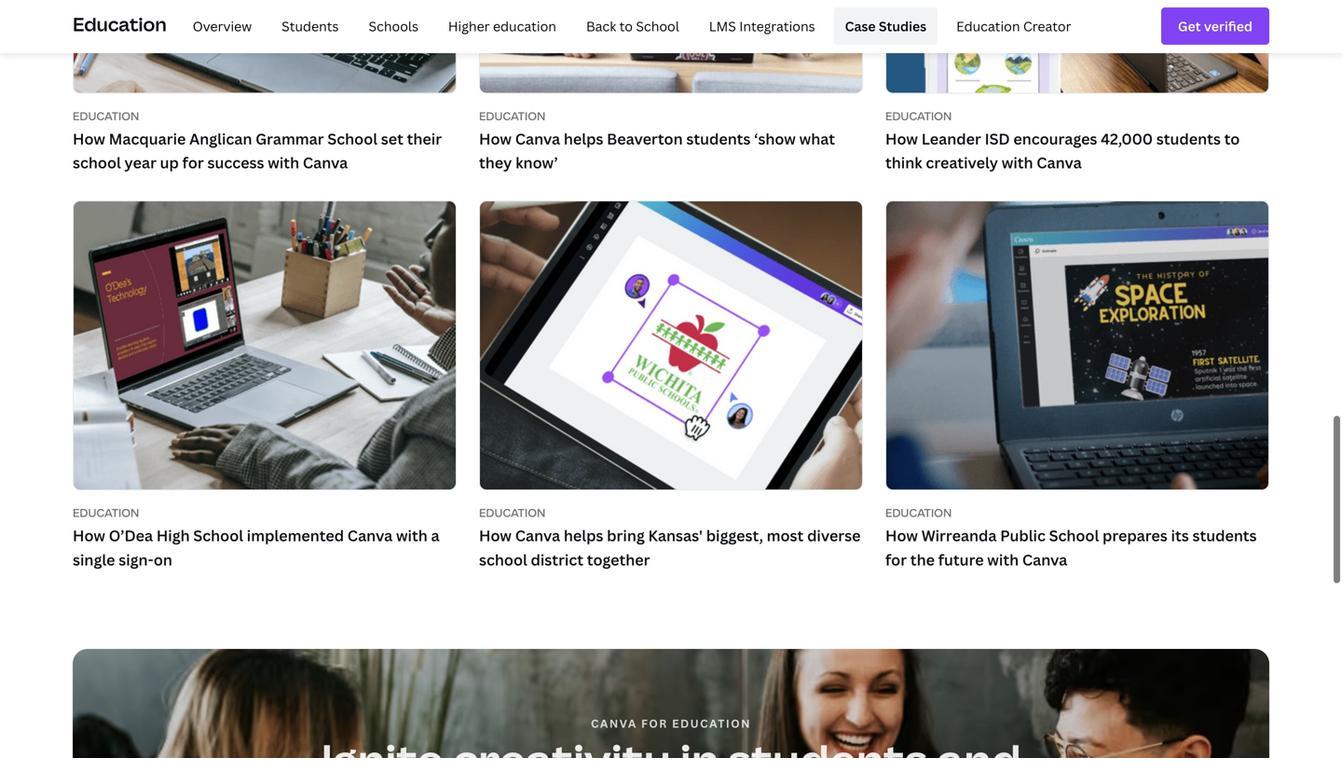 Task type: describe. For each thing, give the bounding box(es) containing it.
year
[[124, 152, 157, 173]]

bring
[[607, 526, 645, 546]]

o'dea
[[109, 526, 153, 546]]

for inside education how wirreanda public school prepares its students for the future with canva
[[886, 550, 907, 570]]

single
[[73, 550, 115, 570]]

canva inside education how o'dea high school implemented canva with a single sign-on
[[348, 526, 393, 546]]

'show
[[755, 129, 796, 149]]

school inside education how o'dea high school implemented canva with a single sign-on
[[193, 526, 243, 546]]

students link
[[271, 7, 350, 45]]

canva inside education how canva helps bring kansas' biggest, most diverse school district together
[[515, 526, 561, 546]]

encourages
[[1014, 129, 1098, 149]]

school inside education how wirreanda public school prepares its students for the future with canva
[[1050, 526, 1100, 546]]

education creator
[[957, 17, 1072, 35]]

leander
[[922, 129, 982, 149]]

sign-
[[119, 550, 154, 570]]

canva inside education how leander isd encourages 42,000 students to think creatively with canva
[[1037, 152, 1082, 173]]

leander school district thumbnail image
[[887, 0, 1269, 93]]

how for how canva helps bring kansas' biggest, most diverse school district together
[[479, 526, 512, 546]]

what
[[800, 129, 835, 149]]

high
[[157, 526, 190, 546]]

case
[[845, 17, 876, 35]]

beaverton
[[607, 129, 683, 149]]

case studies
[[845, 17, 927, 35]]

together
[[587, 550, 650, 570]]

canva inside education how canva helps beaverton students 'show what they know'
[[515, 129, 561, 149]]

students inside education how leander isd encourages 42,000 students to think creatively with canva
[[1157, 129, 1221, 149]]

creator
[[1024, 17, 1072, 35]]

their
[[407, 129, 442, 149]]

2 vertical spatial for
[[642, 716, 668, 731]]

education for education how leander isd encourages 42,000 students to think creatively with canva
[[886, 108, 952, 123]]

with inside education how o'dea high school implemented canva with a single sign-on
[[396, 526, 428, 546]]

with inside education how wirreanda public school prepares its students for the future with canva
[[988, 550, 1019, 570]]

education for education creator
[[957, 17, 1021, 35]]

up
[[160, 152, 179, 173]]

canva for education
[[591, 716, 752, 731]]

back to school
[[586, 17, 680, 35]]

the
[[911, 550, 935, 570]]

know'
[[516, 152, 558, 173]]

canva inside education how macquarie anglican grammar school set their school year up for success with canva
[[303, 152, 348, 173]]

education for education how canva helps beaverton students 'show what they know'
[[479, 108, 546, 123]]

education for education how macquarie anglican grammar school set their school year up for success with canva
[[73, 108, 139, 123]]

lms integrations
[[709, 17, 816, 35]]

creatively
[[926, 152, 999, 173]]

helps for bring
[[564, 526, 604, 546]]

back to school link
[[575, 7, 691, 45]]

success
[[207, 152, 264, 173]]

how for how o'dea high school implemented canva with a single sign-on
[[73, 526, 105, 546]]

integrations
[[740, 17, 816, 35]]

students inside education how wirreanda public school prepares its students for the future with canva
[[1193, 526, 1257, 546]]

think
[[886, 152, 923, 173]]

higher education
[[448, 17, 557, 35]]

students
[[282, 17, 339, 35]]

macquarie
[[109, 129, 186, 149]]

isd
[[985, 129, 1010, 149]]

how for how macquarie anglican grammar school set their school year up for success with canva
[[73, 129, 105, 149]]



Task type: locate. For each thing, give the bounding box(es) containing it.
helps left the beaverton
[[564, 129, 604, 149]]

how inside education how o'dea high school implemented canva with a single sign-on
[[73, 526, 105, 546]]

education how canva helps beaverton students 'show what they know'
[[479, 108, 835, 173]]

education inside education how canva helps bring kansas' biggest, most diverse school district together
[[479, 505, 546, 520]]

its
[[1172, 526, 1190, 546]]

with left a on the bottom left of the page
[[396, 526, 428, 546]]

education inside education how leander isd encourages 42,000 students to think creatively with canva
[[886, 108, 952, 123]]

school right public
[[1050, 526, 1100, 546]]

future
[[939, 550, 984, 570]]

how for how canva helps beaverton students 'show what they know'
[[479, 129, 512, 149]]

school inside education how canva helps bring kansas' biggest, most diverse school district together
[[479, 550, 528, 570]]

1 vertical spatial school
[[479, 550, 528, 570]]

0 horizontal spatial for
[[182, 152, 204, 173]]

school inside education how macquarie anglican grammar school set their school year up for success with canva
[[328, 129, 378, 149]]

school right high
[[193, 526, 243, 546]]

education
[[493, 17, 557, 35]]

education inside menu bar
[[957, 17, 1021, 35]]

education for education
[[73, 11, 167, 37]]

education for education how canva helps bring kansas' biggest, most diverse school district together
[[479, 505, 546, 520]]

back
[[586, 17, 617, 35]]

education creator link
[[946, 7, 1083, 45]]

helps up district
[[564, 526, 604, 546]]

a
[[431, 526, 440, 546]]

grammar
[[256, 129, 324, 149]]

public
[[1001, 526, 1046, 546]]

helps inside education how canva helps bring kansas' biggest, most diverse school district together
[[564, 526, 604, 546]]

with
[[268, 152, 299, 173], [1002, 152, 1034, 173], [396, 526, 428, 546], [988, 550, 1019, 570]]

for inside education how macquarie anglican grammar school set their school year up for success with canva
[[182, 152, 204, 173]]

how left macquarie
[[73, 129, 105, 149]]

how inside education how macquarie anglican grammar school set their school year up for success with canva
[[73, 129, 105, 149]]

school right back
[[636, 17, 680, 35]]

how inside education how canva helps beaverton students 'show what they know'
[[479, 129, 512, 149]]

how up they
[[479, 129, 512, 149]]

0 vertical spatial school
[[73, 152, 121, 173]]

lms
[[709, 17, 736, 35]]

menu bar
[[174, 7, 1083, 45]]

how up the single
[[73, 526, 105, 546]]

education how wirreanda public school prepares its students for the future with canva
[[886, 505, 1257, 570]]

diverse
[[808, 526, 861, 546]]

2 helps from the top
[[564, 526, 604, 546]]

how
[[73, 129, 105, 149], [479, 129, 512, 149], [886, 129, 918, 149], [73, 526, 105, 546], [479, 526, 512, 546], [886, 526, 918, 546]]

school
[[636, 17, 680, 35], [328, 129, 378, 149], [193, 526, 243, 546], [1050, 526, 1100, 546]]

students left 'show
[[687, 129, 751, 149]]

how for how leander isd encourages 42,000 students to think creatively with canva
[[886, 129, 918, 149]]

higher
[[448, 17, 490, 35]]

school
[[73, 152, 121, 173], [479, 550, 528, 570]]

1 vertical spatial for
[[886, 550, 907, 570]]

students inside education how canva helps beaverton students 'show what they know'
[[687, 129, 751, 149]]

0 horizontal spatial school
[[73, 152, 121, 173]]

1 horizontal spatial school
[[479, 550, 528, 570]]

menu bar containing overview
[[174, 7, 1083, 45]]

42,000
[[1101, 129, 1154, 149]]

most
[[767, 526, 804, 546]]

helps inside education how canva helps beaverton students 'show what they know'
[[564, 129, 604, 149]]

overview
[[193, 17, 252, 35]]

lms integrations link
[[698, 7, 827, 45]]

menu bar inside education element
[[174, 7, 1083, 45]]

0 horizontal spatial to
[[620, 17, 633, 35]]

how up the
[[886, 526, 918, 546]]

education inside education how macquarie anglican grammar school set their school year up for success with canva
[[73, 108, 139, 123]]

helps
[[564, 129, 604, 149], [564, 526, 604, 546]]

with down isd
[[1002, 152, 1034, 173]]

students
[[687, 129, 751, 149], [1157, 129, 1221, 149], [1193, 526, 1257, 546]]

how inside education how leander isd encourages 42,000 students to think creatively with canva
[[886, 129, 918, 149]]

implemented
[[247, 526, 344, 546]]

education element
[[73, 0, 1270, 52]]

1 horizontal spatial for
[[642, 716, 668, 731]]

get verified image
[[1179, 16, 1253, 37]]

school left year
[[73, 152, 121, 173]]

how for how wirreanda public school prepares its students for the future with canva
[[886, 526, 918, 546]]

schools link
[[358, 7, 430, 45]]

1 horizontal spatial to
[[1225, 129, 1240, 149]]

education inside education how canva helps beaverton students 'show what they know'
[[479, 108, 546, 123]]

education for education how wirreanda public school prepares its students for the future with canva
[[886, 505, 952, 520]]

overview link
[[182, 7, 263, 45]]

they
[[479, 152, 512, 173]]

0 vertical spatial to
[[620, 17, 633, 35]]

to inside education how leander isd encourages 42,000 students to think creatively with canva
[[1225, 129, 1240, 149]]

with down public
[[988, 550, 1019, 570]]

district
[[531, 550, 584, 570]]

higher education link
[[437, 7, 568, 45]]

studies
[[879, 17, 927, 35]]

education
[[73, 11, 167, 37], [957, 17, 1021, 35], [73, 108, 139, 123], [479, 108, 546, 123], [886, 108, 952, 123], [73, 505, 139, 520], [479, 505, 546, 520], [886, 505, 952, 520], [672, 716, 752, 731]]

prepares
[[1103, 526, 1168, 546]]

schools
[[369, 17, 419, 35]]

how up think
[[886, 129, 918, 149]]

with inside education how macquarie anglican grammar school set their school year up for success with canva
[[268, 152, 299, 173]]

for
[[182, 152, 204, 173], [886, 550, 907, 570], [642, 716, 668, 731]]

school left district
[[479, 550, 528, 570]]

anglican
[[189, 129, 252, 149]]

with down grammar
[[268, 152, 299, 173]]

school inside menu bar
[[636, 17, 680, 35]]

education for education how o'dea high school implemented canva with a single sign-on
[[73, 505, 139, 520]]

students right the 'its'
[[1193, 526, 1257, 546]]

2 horizontal spatial for
[[886, 550, 907, 570]]

wirreanda
[[922, 526, 997, 546]]

1 helps from the top
[[564, 129, 604, 149]]

education inside education how wirreanda public school prepares its students for the future with canva
[[886, 505, 952, 520]]

biggest,
[[707, 526, 764, 546]]

1 vertical spatial helps
[[564, 526, 604, 546]]

to inside back to school link
[[620, 17, 633, 35]]

canva
[[515, 129, 561, 149], [303, 152, 348, 173], [1037, 152, 1082, 173], [348, 526, 393, 546], [515, 526, 561, 546], [1023, 550, 1068, 570], [591, 716, 638, 731]]

with inside education how leander isd encourages 42,000 students to think creatively with canva
[[1002, 152, 1034, 173]]

school inside education how macquarie anglican grammar school set their school year up for success with canva
[[73, 152, 121, 173]]

education inside education how o'dea high school implemented canva with a single sign-on
[[73, 505, 139, 520]]

canva inside education how wirreanda public school prepares its students for the future with canva
[[1023, 550, 1068, 570]]

how inside education how wirreanda public school prepares its students for the future with canva
[[886, 526, 918, 546]]

helps for beaverton
[[564, 129, 604, 149]]

on
[[154, 550, 172, 570]]

to
[[620, 17, 633, 35], [1225, 129, 1240, 149]]

education how macquarie anglican grammar school set their school year up for success with canva
[[73, 108, 442, 173]]

how inside education how canva helps bring kansas' biggest, most diverse school district together
[[479, 526, 512, 546]]

kansas'
[[648, 526, 703, 546]]

case studies link
[[834, 7, 938, 45]]

education how o'dea high school implemented canva with a single sign-on
[[73, 505, 440, 570]]

canva design files shown in desktop and mobile interfaces image
[[480, 0, 863, 93]]

students right 42,000
[[1157, 129, 1221, 149]]

education how canva helps bring kansas' biggest, most diverse school district together
[[479, 505, 861, 570]]

school left set in the top of the page
[[328, 129, 378, 149]]

1 vertical spatial to
[[1225, 129, 1240, 149]]

how right a on the bottom left of the page
[[479, 526, 512, 546]]

0 vertical spatial helps
[[564, 129, 604, 149]]

0 vertical spatial for
[[182, 152, 204, 173]]

o'dea high school canva design on laptop image
[[74, 202, 456, 490]]

education how leander isd encourages 42,000 students to think creatively with canva
[[886, 108, 1240, 173]]

set
[[381, 129, 404, 149]]



Task type: vqa. For each thing, say whether or not it's contained in the screenshot.
School inside the Education How O'Dea High School implemented Canva with a single sign-on
yes



